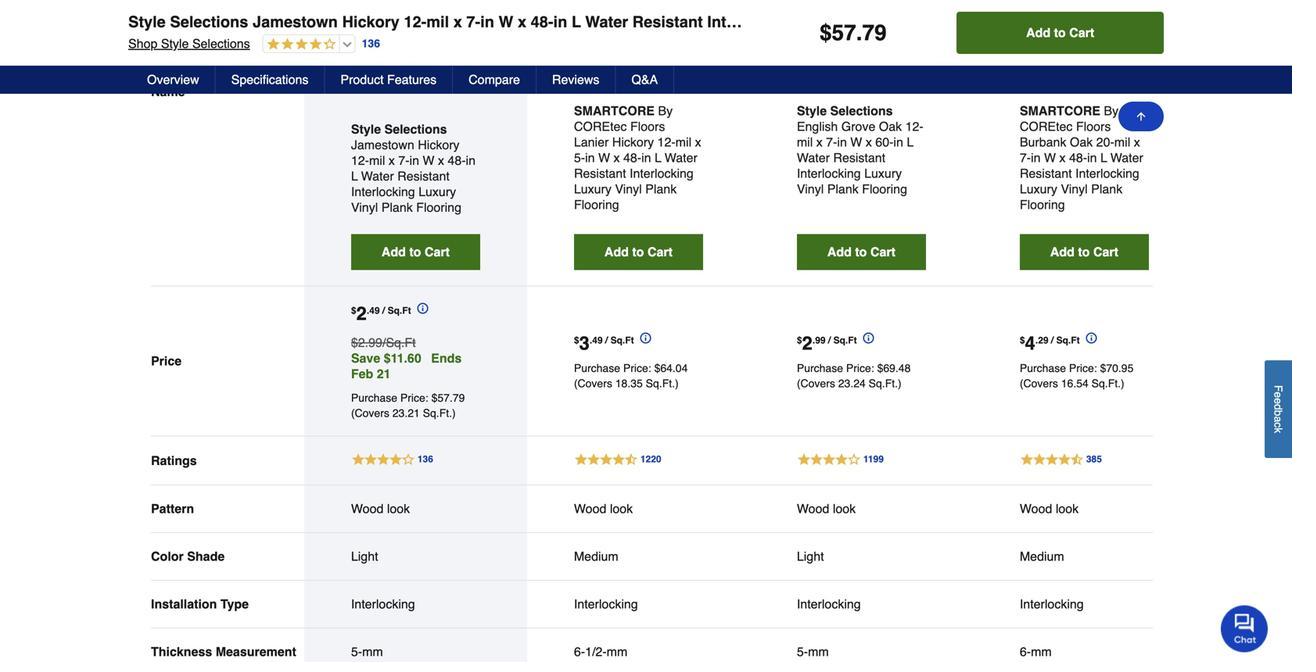 Task type: locate. For each thing, give the bounding box(es) containing it.
(covers left 23.24
[[797, 378, 836, 390]]

) down $57.79
[[452, 407, 456, 420]]

sq.ft. down $69.48
[[869, 378, 898, 390]]

1 light from the left
[[351, 550, 378, 564]]

0 horizontal spatial smartcore
[[574, 104, 655, 118]]

.
[[857, 20, 863, 45], [367, 306, 370, 317], [590, 335, 593, 346], [813, 335, 816, 346], [1036, 335, 1039, 346]]

wood look
[[351, 502, 410, 517], [574, 502, 633, 517], [797, 502, 856, 517], [1020, 502, 1079, 517]]

3 wood look cell from the left
[[797, 502, 926, 517]]

floors inside by coretec floors burbank oak 20-mil x 7-in w x 48-in l water resistant interlocking luxury vinyl plank flooring
[[1077, 119, 1111, 134]]

(covers left 23.21
[[351, 407, 390, 420]]

0 horizontal spatial light cell
[[351, 549, 480, 565]]

/ right 3
[[606, 335, 608, 346]]

save $11.60
[[351, 351, 422, 366]]

sq.ft for $57.79
[[388, 306, 411, 317]]

/ right '29'
[[1052, 335, 1054, 346]]

info image up 'purchase price: $69.48 (covers 23.24 sq.ft. )'
[[857, 327, 874, 344]]

3 look from the left
[[833, 502, 856, 517]]

$ left '29'
[[1020, 335, 1025, 346]]

shop down item
[[124, 50, 153, 64]]

7- inside by coretec floors burbank oak 20-mil x 7-in w x 48-in l water resistant interlocking luxury vinyl plank flooring
[[1020, 151, 1031, 165]]

) for 4
[[1121, 378, 1125, 390]]

0 horizontal spatial coretec
[[574, 119, 627, 134]]

1 light cell from the left
[[351, 549, 480, 565]]

purchase inside purchase price: $70.95 (covers 16.54 sq.ft. )
[[1020, 362, 1067, 375]]

purchase down 21
[[351, 392, 397, 405]]

1 wood look from the left
[[351, 502, 410, 517]]

60-
[[876, 135, 894, 150]]

jamestown down product features button
[[351, 138, 415, 152]]

vinyl
[[852, 7, 890, 25], [857, 13, 894, 31], [615, 182, 642, 197], [797, 182, 824, 197], [1061, 182, 1088, 197], [351, 200, 378, 215]]

interlocking inside by coretec floors burbank oak 20-mil x 7-in w x 48-in l water resistant interlocking luxury vinyl plank flooring
[[1076, 166, 1140, 181]]

$ for $ 2 . 49 / sq.ft
[[351, 306, 356, 317]]

sq.ft. inside purchase price: $70.95 (covers 16.54 sq.ft. )
[[1092, 378, 1121, 390]]

$ inside the $ 3 . 49 / sq.ft
[[574, 335, 579, 346]]

49 right 3
[[593, 335, 603, 346]]

installation type
[[151, 598, 249, 612]]

1 horizontal spatial 2
[[802, 333, 813, 355]]

6- for 1/2-
[[574, 645, 585, 660]]

compare button
[[453, 66, 537, 94]]

look for fourth wood look cell from the right
[[387, 502, 410, 517]]

/ inside $ 4 . 29 / sq.ft
[[1052, 335, 1054, 346]]

x
[[449, 7, 458, 25], [513, 7, 522, 25], [454, 13, 462, 31], [518, 13, 527, 31], [695, 135, 702, 150], [817, 135, 823, 150], [866, 135, 872, 150], [1134, 135, 1141, 150], [614, 151, 620, 165], [1060, 151, 1066, 165], [389, 154, 395, 168], [438, 154, 444, 168]]

2
[[356, 303, 367, 325], [802, 333, 813, 355]]

1 horizontal spatial floors
[[1077, 119, 1111, 134]]

info image
[[411, 297, 428, 314], [634, 327, 651, 344], [857, 327, 874, 344]]

. inside $ 2 . 49 / sq.ft
[[367, 306, 370, 317]]

0 horizontal spatial 2
[[356, 303, 367, 325]]

2 floors from the left
[[1077, 119, 1111, 134]]

(covers inside purchase price: $70.95 (covers 16.54 sq.ft. )
[[1020, 378, 1059, 390]]

0 horizontal spatial light
[[351, 550, 378, 564]]

6-
[[574, 645, 585, 660], [1020, 645, 1031, 660]]

luxury inside by coretec floors lanier hickory 12-mil x 5-in w x 48-in l water resistant interlocking luxury vinyl plank flooring
[[574, 182, 612, 197]]

sq.ft right 99
[[834, 335, 857, 346]]

1 by from the left
[[658, 104, 673, 118]]

color shade
[[151, 550, 225, 564]]

sq.ft. for 4
[[1092, 378, 1121, 390]]

49 up '$2.99'
[[370, 306, 380, 317]]

by inside by coretec floors lanier hickory 12-mil x 5-in w x 48-in l water resistant interlocking luxury vinyl plank flooring
[[658, 104, 673, 118]]

info image up the purchase price: $64.04 (covers 18.35 sq.ft. )
[[634, 327, 651, 344]]

flooring inside by coretec floors burbank oak 20-mil x 7-in w x 48-in l water resistant interlocking luxury vinyl plank flooring
[[1020, 198, 1065, 212]]

/ inside the $ 3 . 49 / sq.ft
[[606, 335, 608, 346]]

5-
[[574, 151, 585, 165], [351, 645, 362, 660], [797, 645, 808, 660]]

floors up 20-
[[1077, 119, 1111, 134]]

e
[[1273, 392, 1285, 398], [1273, 398, 1285, 405]]

4.3 stars image down lwd8053rcb
[[259, 50, 331, 65]]

overview button
[[131, 66, 216, 94]]

0 horizontal spatial medium
[[574, 550, 619, 564]]

k
[[1273, 428, 1285, 434]]

purchase inside the purchase price: $64.04 (covers 18.35 sq.ft. )
[[574, 362, 621, 375]]

coretec up lanier
[[574, 119, 627, 134]]

1 horizontal spatial 6-
[[1020, 645, 1031, 660]]

feb
[[351, 367, 373, 382]]

2 5-mm from the left
[[797, 645, 829, 660]]

3 wood from the left
[[797, 502, 830, 517]]

0 horizontal spatial 49
[[370, 306, 380, 317]]

shade
[[187, 550, 225, 564]]

1 horizontal spatial #
[[239, 30, 246, 42]]

0 horizontal spatial medium cell
[[574, 549, 703, 565]]

mm inside cell
[[1031, 645, 1052, 660]]

(covers for 4
[[1020, 378, 1059, 390]]

sq.ft inside $ 4 . 29 / sq.ft
[[1057, 335, 1080, 346]]

1 horizontal spatial medium cell
[[1020, 549, 1149, 565]]

1 horizontal spatial info image
[[634, 327, 651, 344]]

ends
[[431, 351, 462, 366]]

shop for 4.3 stars 'image' above specifications button
[[128, 36, 158, 51]]

price:
[[624, 362, 652, 375], [847, 362, 875, 375], [1070, 362, 1098, 375], [401, 392, 429, 405]]

compare
[[469, 72, 520, 87]]

purchase price: $57.79 (covers 23.21 sq.ft. )
[[351, 392, 465, 420]]

shop up overview
[[128, 36, 158, 51]]

2 left 99
[[802, 333, 813, 355]]

. inside $ 4 . 29 / sq.ft
[[1036, 335, 1039, 346]]

light for 1st the light cell from left
[[351, 550, 378, 564]]

price: up 16.54
[[1070, 362, 1098, 375]]

49 inside $ 2 . 49 / sq.ft
[[370, 306, 380, 317]]

. for $ 57 . 79
[[857, 20, 863, 45]]

sq.ft up the purchase price: $64.04 (covers 18.35 sq.ft. )
[[611, 335, 634, 346]]

1 look from the left
[[387, 502, 410, 517]]

48- inside by coretec floors burbank oak 20-mil x 7-in w x 48-in l water resistant interlocking luxury vinyl plank flooring
[[1070, 151, 1088, 165]]

resistant inside by coretec floors burbank oak 20-mil x 7-in w x 48-in l water resistant interlocking luxury vinyl plank flooring
[[1020, 166, 1072, 181]]

jamestown inside style selections jamestown hickory 12-mil x 7-in w x 48-in l water resistant interlocking luxury vinyl plank flooring
[[351, 138, 415, 152]]

1 horizontal spatial 5-mm cell
[[797, 645, 926, 661]]

1 floors from the left
[[631, 119, 665, 134]]

$ left 79
[[820, 20, 832, 45]]

purchase
[[574, 362, 621, 375], [797, 362, 844, 375], [1020, 362, 1067, 375], [351, 392, 397, 405]]

coretec
[[574, 119, 627, 134], [1020, 119, 1073, 134]]

lanier
[[574, 135, 609, 150]]

) down '$70.95'
[[1121, 378, 1125, 390]]

wood look for fourth wood look cell from left
[[1020, 502, 1079, 517]]

in
[[476, 7, 490, 25], [549, 7, 563, 25], [481, 13, 494, 31], [554, 13, 568, 31], [838, 135, 847, 150], [894, 135, 904, 150], [585, 151, 595, 165], [642, 151, 651, 165], [1031, 151, 1041, 165], [1088, 151, 1097, 165], [410, 154, 419, 168], [466, 154, 476, 168]]

sq.ft inside the $ 3 . 49 / sq.ft
[[611, 335, 634, 346]]

$57.79
[[432, 392, 465, 405]]

2 look from the left
[[610, 502, 633, 517]]

2 wood look from the left
[[574, 502, 633, 517]]

luxury inside by coretec floors burbank oak 20-mil x 7-in w x 48-in l water resistant interlocking luxury vinyl plank flooring
[[1020, 182, 1058, 197]]

selections inside style selections jamestown hickory 12-mil x 7-in w x 48-in l water resistant interlocking luxury vinyl plank flooring
[[385, 122, 447, 137]]

0 vertical spatial 49
[[370, 306, 380, 317]]

0 horizontal spatial oak
[[879, 119, 902, 134]]

hickory
[[338, 7, 395, 25], [342, 13, 400, 31], [613, 135, 654, 150], [418, 138, 460, 152]]

sq.ft. down $57.79
[[423, 407, 452, 420]]

1 smartcore from the left
[[574, 104, 655, 118]]

4.3 stars image
[[263, 38, 336, 52], [259, 50, 331, 65]]

shop style selections down 1857680
[[124, 50, 245, 64]]

sq.ft. inside 'purchase price: $69.48 (covers 23.24 sq.ft. )'
[[869, 378, 898, 390]]

1 horizontal spatial by
[[1104, 104, 1119, 118]]

floors
[[631, 119, 665, 134], [1077, 119, 1111, 134]]

12- inside style selections english grove oak 12- mil x 7-in w x 60-in l water resistant interlocking luxury vinyl plank flooring
[[906, 119, 924, 134]]

water inside style selections jamestown hickory 12-mil x 7-in w x 48-in l water resistant interlocking luxury vinyl plank flooring item # 1857680 | model # lwd8053rcb
[[581, 7, 624, 25]]

. for $ 2 . 99 / sq.ft
[[813, 335, 816, 346]]

coretec up burbank
[[1020, 119, 1073, 134]]

selections
[[165, 7, 244, 25], [170, 13, 248, 31], [192, 36, 250, 51], [188, 50, 245, 64], [831, 104, 893, 118], [385, 122, 447, 137]]

by inside by coretec floors burbank oak 20-mil x 7-in w x 48-in l water resistant interlocking luxury vinyl plank flooring
[[1104, 104, 1119, 118]]

. for $ 2 . 49 / sq.ft
[[367, 306, 370, 317]]

mm
[[362, 645, 383, 660], [607, 645, 628, 660], [808, 645, 829, 660], [1031, 645, 1052, 660]]

0 horizontal spatial floors
[[631, 119, 665, 134]]

plank
[[894, 7, 936, 25], [899, 13, 940, 31], [646, 182, 677, 197], [828, 182, 859, 197], [1092, 182, 1123, 197], [382, 200, 413, 215]]

sq.ft for 18.35
[[611, 335, 634, 346]]

) down the $64.04
[[675, 378, 679, 390]]

interlocking cell
[[351, 597, 480, 613], [574, 597, 703, 613], [797, 597, 926, 613], [1020, 597, 1149, 613]]

136 up product
[[357, 50, 376, 62]]

136
[[362, 37, 380, 50], [357, 50, 376, 62]]

$ up the purchase price: $64.04 (covers 18.35 sq.ft. )
[[574, 335, 579, 346]]

1 horizontal spatial 5-mm
[[797, 645, 829, 660]]

sq.ft. down the $64.04
[[646, 378, 675, 390]]

coretec inside by coretec floors burbank oak 20-mil x 7-in w x 48-in l water resistant interlocking luxury vinyl plank flooring
[[1020, 119, 1073, 134]]

4
[[1025, 333, 1036, 355]]

arrow up image
[[1135, 110, 1148, 123]]

oak inside by coretec floors burbank oak 20-mil x 7-in w x 48-in l water resistant interlocking luxury vinyl plank flooring
[[1070, 135, 1093, 150]]

2 light cell from the left
[[797, 549, 926, 565]]

1 vertical spatial 49
[[593, 335, 603, 346]]

0 vertical spatial 2
[[356, 303, 367, 325]]

/ right 99
[[829, 335, 831, 346]]

e up d
[[1273, 392, 1285, 398]]

2 up '$2.99'
[[356, 303, 367, 325]]

1 horizontal spatial smartcore
[[1020, 104, 1101, 118]]

coretec for lanier
[[574, 119, 627, 134]]

purchase for 4
[[1020, 362, 1067, 375]]

$ up '$2.99'
[[351, 306, 356, 317]]

hickory inside style selections jamestown hickory 12-mil x 7-in w x 48-in l water resistant interlocking luxury vinyl plank flooring item # 1857680 | model # lwd8053rcb
[[338, 7, 395, 25]]

. inside $ 2 . 99 / sq.ft
[[813, 335, 816, 346]]

2 horizontal spatial info image
[[857, 327, 874, 344]]

1 horizontal spatial light cell
[[797, 549, 926, 565]]

cart
[[1070, 25, 1095, 40], [425, 245, 450, 260], [648, 245, 673, 260], [871, 245, 896, 260], [1094, 245, 1119, 260]]

look
[[387, 502, 410, 517], [610, 502, 633, 517], [833, 502, 856, 517], [1056, 502, 1079, 517]]

look for 3rd wood look cell from left
[[833, 502, 856, 517]]

0 horizontal spatial by
[[658, 104, 673, 118]]

to
[[1054, 25, 1066, 40], [410, 245, 421, 260], [633, 245, 644, 260], [856, 245, 867, 260], [1079, 245, 1090, 260]]

luxury inside style selections english grove oak 12- mil x 7-in w x 60-in l water resistant interlocking luxury vinyl plank flooring
[[865, 166, 902, 181]]

4 wood from the left
[[1020, 502, 1053, 517]]

jamestown up specifications
[[253, 13, 338, 31]]

1 vertical spatial oak
[[1070, 135, 1093, 150]]

2 6- from the left
[[1020, 645, 1031, 660]]

selections inside style selections jamestown hickory 12-mil x 7-in w x 48-in l water resistant interlocking luxury vinyl plank flooring item # 1857680 | model # lwd8053rcb
[[165, 7, 244, 25]]

plank inside style selections jamestown hickory 12-mil x 7-in w x 48-in l water resistant interlocking luxury vinyl plank flooring
[[382, 200, 413, 215]]

4 look from the left
[[1056, 502, 1079, 517]]

type
[[221, 598, 249, 612]]

$69.48
[[878, 362, 911, 375]]

3 interlocking cell from the left
[[797, 597, 926, 613]]

1/2-
[[585, 645, 607, 660]]

1 vertical spatial 2
[[802, 333, 813, 355]]

$ left 99
[[797, 335, 802, 346]]

(covers inside 'purchase price: $69.48 (covers 23.24 sq.ft. )'
[[797, 378, 836, 390]]

$ for $ 4 . 29 / sq.ft
[[1020, 335, 1025, 346]]

1 horizontal spatial light
[[797, 550, 824, 564]]

shop style selections
[[128, 36, 250, 51], [124, 50, 245, 64]]

purchase down $ 2 . 99 / sq.ft
[[797, 362, 844, 375]]

4 mm from the left
[[1031, 645, 1052, 660]]

oak up 60-
[[879, 119, 902, 134]]

style selections jamestown hickory 12-mil x 7-in w x 48-in l water resistant interlocking luxury vinyl plank flooring item # 1857680 | model # lwd8053rcb
[[124, 7, 1003, 42]]

1 horizontal spatial coretec
[[1020, 119, 1073, 134]]

mm inside cell
[[607, 645, 628, 660]]

price: inside purchase price: $70.95 (covers 16.54 sq.ft. )
[[1070, 362, 1098, 375]]

) down $69.48
[[898, 378, 902, 390]]

2 coretec from the left
[[1020, 119, 1073, 134]]

1 horizontal spatial oak
[[1070, 135, 1093, 150]]

/ up save $11.60
[[383, 336, 386, 350]]

oak inside style selections english grove oak 12- mil x 7-in w x 60-in l water resistant interlocking luxury vinyl plank flooring
[[879, 119, 902, 134]]

sq.ft. down '$70.95'
[[1092, 378, 1121, 390]]

(covers for 2
[[797, 378, 836, 390]]

1 5-mm from the left
[[351, 645, 383, 660]]

0 horizontal spatial 5-mm cell
[[351, 645, 480, 661]]

price: up 23.21
[[401, 392, 429, 405]]

style selections jamestown hickory 12-mil x 7-in w x 48-in l water resistant interlocking luxury vinyl plank flooring
[[128, 13, 1007, 31], [351, 122, 476, 215]]

1 coretec from the left
[[574, 119, 627, 134]]

plank inside by coretec floors lanier hickory 12-mil x 5-in w x 48-in l water resistant interlocking luxury vinyl plank flooring
[[646, 182, 677, 197]]

smartcore up lanier
[[574, 104, 655, 118]]

w inside by coretec floors lanier hickory 12-mil x 5-in w x 48-in l water resistant interlocking luxury vinyl plank flooring
[[599, 151, 610, 165]]

mil inside style selections jamestown hickory 12-mil x 7-in w x 48-in l water resistant interlocking luxury vinyl plank flooring item # 1857680 | model # lwd8053rcb
[[422, 7, 445, 25]]

purchase down $ 4 . 29 / sq.ft on the bottom right
[[1020, 362, 1067, 375]]

smartcore for burbank
[[1020, 104, 1101, 118]]

smartcore
[[574, 104, 655, 118], [1020, 104, 1101, 118]]

/ for 23.24
[[829, 335, 831, 346]]

1 wood from the left
[[351, 502, 384, 517]]

1 interlocking cell from the left
[[351, 597, 480, 613]]

# right item
[[148, 30, 154, 42]]

# right model
[[239, 30, 246, 42]]

price: inside the purchase price: $64.04 (covers 18.35 sq.ft. )
[[624, 362, 652, 375]]

49 inside the $ 3 . 49 / sq.ft
[[593, 335, 603, 346]]

by down q&a button
[[658, 104, 673, 118]]

sq.ft up "$11.60"
[[386, 336, 416, 350]]

sq.ft up $2.99 / sq.ft
[[388, 306, 411, 317]]

1 horizontal spatial 5-
[[574, 151, 585, 165]]

wood look cell
[[351, 502, 480, 517], [574, 502, 703, 517], [797, 502, 926, 517], [1020, 502, 1149, 517]]

2 medium from the left
[[1020, 550, 1065, 564]]

vinyl inside style selections english grove oak 12- mil x 7-in w x 60-in l water resistant interlocking luxury vinyl plank flooring
[[797, 182, 824, 197]]

by for 20-
[[1104, 104, 1119, 118]]

wood look for 3rd wood look cell from the right
[[574, 502, 633, 517]]

. for $ 3 . 49 / sq.ft
[[590, 335, 593, 346]]

$ 4 . 29 / sq.ft
[[1020, 333, 1080, 355]]

wood
[[351, 502, 384, 517], [574, 502, 607, 517], [797, 502, 830, 517], [1020, 502, 1053, 517]]

look for 3rd wood look cell from the right
[[610, 502, 633, 517]]

purchase inside 'purchase price: $69.48 (covers 23.24 sq.ft. )'
[[797, 362, 844, 375]]

wood for 3rd wood look cell from left
[[797, 502, 830, 517]]

2 mm from the left
[[607, 645, 628, 660]]

0 vertical spatial oak
[[879, 119, 902, 134]]

79
[[863, 20, 887, 45]]

49 for 3
[[593, 335, 603, 346]]

) for 3
[[675, 378, 679, 390]]

) inside purchase price: $70.95 (covers 16.54 sq.ft. )
[[1121, 378, 1125, 390]]

(covers left 18.35
[[574, 378, 613, 390]]

sq.ft. inside the purchase price: $64.04 (covers 18.35 sq.ft. )
[[646, 378, 675, 390]]

$2.99 / sq.ft
[[351, 336, 416, 350]]

info image for $57.79
[[411, 297, 428, 314]]

w
[[494, 7, 509, 25], [499, 13, 514, 31], [851, 135, 863, 150], [599, 151, 610, 165], [1045, 151, 1056, 165], [423, 154, 435, 168]]

6- inside cell
[[1020, 645, 1031, 660]]

light cell
[[351, 549, 480, 565], [797, 549, 926, 565]]

price: up 18.35
[[624, 362, 652, 375]]

(covers left 16.54
[[1020, 378, 1059, 390]]

sq.ft inside $ 2 . 99 / sq.ft
[[834, 335, 857, 346]]

49 for 2
[[370, 306, 380, 317]]

by left the arrow up image
[[1104, 104, 1119, 118]]

0 horizontal spatial 5-mm
[[351, 645, 383, 660]]

purchase down the $ 3 . 49 / sq.ft on the left bottom of page
[[574, 362, 621, 375]]

flooring inside by coretec floors lanier hickory 12-mil x 5-in w x 48-in l water resistant interlocking luxury vinyl plank flooring
[[574, 198, 619, 212]]

2 wood from the left
[[574, 502, 607, 517]]

interlocking
[[703, 7, 792, 25], [708, 13, 796, 31], [630, 166, 694, 181], [797, 166, 861, 181], [1076, 166, 1140, 181], [351, 185, 415, 199], [351, 598, 415, 612], [574, 598, 638, 612], [797, 598, 861, 612], [1020, 598, 1084, 612]]

purchase price: $69.48 (covers 23.24 sq.ft. )
[[797, 362, 911, 390]]

sq.ft right '29'
[[1057, 335, 1080, 346]]

selections inside style selections english grove oak 12- mil x 7-in w x 60-in l water resistant interlocking luxury vinyl plank flooring
[[831, 104, 893, 118]]

oak left 20-
[[1070, 135, 1093, 150]]

info image up $2.99 / sq.ft
[[411, 297, 428, 314]]

3 wood look from the left
[[797, 502, 856, 517]]

99
[[816, 335, 826, 346]]

jamestown
[[248, 7, 333, 25], [253, 13, 338, 31], [351, 138, 415, 152]]

49
[[370, 306, 380, 317], [593, 335, 603, 346]]

/ inside $ 2 . 99 / sq.ft
[[829, 335, 831, 346]]

23.24
[[839, 378, 866, 390]]

1 mm from the left
[[362, 645, 383, 660]]

5- inside by coretec floors lanier hickory 12-mil x 5-in w x 48-in l water resistant interlocking luxury vinyl plank flooring
[[574, 151, 585, 165]]

model
[[207, 30, 236, 42]]

price: inside 'purchase price: $69.48 (covers 23.24 sq.ft. )'
[[847, 362, 875, 375]]

) for 2
[[898, 378, 902, 390]]

1857680
[[154, 30, 197, 42]]

5-mm for first 5-mm cell from the right
[[797, 645, 829, 660]]

. for $ 4 . 29 / sq.ft
[[1036, 335, 1039, 346]]

/ inside $ 2 . 49 / sq.ft
[[383, 306, 385, 317]]

2 by from the left
[[1104, 104, 1119, 118]]

medium
[[574, 550, 619, 564], [1020, 550, 1065, 564]]

coretec inside by coretec floors lanier hickory 12-mil x 5-in w x 48-in l water resistant interlocking luxury vinyl plank flooring
[[574, 119, 627, 134]]

1 horizontal spatial 49
[[593, 335, 603, 346]]

/ up $2.99 / sq.ft
[[383, 306, 385, 317]]

shop style selections up overview
[[128, 36, 250, 51]]

0 horizontal spatial 6-
[[574, 645, 585, 660]]

name
[[151, 84, 185, 99]]

7- inside style selections english grove oak 12- mil x 7-in w x 60-in l water resistant interlocking luxury vinyl plank flooring
[[826, 135, 838, 150]]

medium cell
[[574, 549, 703, 565], [1020, 549, 1149, 565]]

$ inside $ 4 . 29 / sq.ft
[[1020, 335, 1025, 346]]

price: up 23.24
[[847, 362, 875, 375]]

29
[[1039, 335, 1049, 346]]

sq.ft. for 2
[[869, 378, 898, 390]]

jamestown inside style selections jamestown hickory 12-mil x 7-in w x 48-in l water resistant interlocking luxury vinyl plank flooring item # 1857680 | model # lwd8053rcb
[[248, 7, 333, 25]]

1 wood look cell from the left
[[351, 502, 480, 517]]

1 horizontal spatial medium
[[1020, 550, 1065, 564]]

smartcore up burbank
[[1020, 104, 1101, 118]]

1 medium from the left
[[574, 550, 619, 564]]

)
[[675, 378, 679, 390], [898, 378, 902, 390], [1121, 378, 1125, 390], [452, 407, 456, 420]]

$64.04
[[655, 362, 688, 375]]

look for fourth wood look cell from left
[[1056, 502, 1079, 517]]

style inside style selections jamestown hickory 12-mil x 7-in w x 48-in l water resistant interlocking luxury vinyl plank flooring item # 1857680 | model # lwd8053rcb
[[124, 7, 161, 25]]

0 horizontal spatial info image
[[411, 297, 428, 314]]

4 wood look from the left
[[1020, 502, 1079, 517]]

5-mm cell
[[351, 645, 480, 661], [797, 645, 926, 661]]

18.35
[[616, 378, 643, 390]]

smartcore for lanier
[[574, 104, 655, 118]]

1 vertical spatial style selections jamestown hickory 12-mil x 7-in w x 48-in l water resistant interlocking luxury vinyl plank flooring
[[351, 122, 476, 215]]

interlocking inside by coretec floors lanier hickory 12-mil x 5-in w x 48-in l water resistant interlocking luxury vinyl plank flooring
[[630, 166, 694, 181]]

2 smartcore from the left
[[1020, 104, 1101, 118]]

/
[[383, 306, 385, 317], [606, 335, 608, 346], [829, 335, 831, 346], [1052, 335, 1054, 346], [383, 336, 386, 350]]

7-
[[462, 7, 476, 25], [467, 13, 481, 31], [826, 135, 838, 150], [1020, 151, 1031, 165], [399, 154, 410, 168]]

floors down q&a button
[[631, 119, 665, 134]]

floors inside by coretec floors lanier hickory 12-mil x 5-in w x 48-in l water resistant interlocking luxury vinyl plank flooring
[[631, 119, 665, 134]]

sq.ft
[[388, 306, 411, 317], [611, 335, 634, 346], [834, 335, 857, 346], [1057, 335, 1080, 346], [386, 336, 416, 350]]

) inside 'purchase price: $69.48 (covers 23.24 sq.ft. )'
[[898, 378, 902, 390]]

2 light from the left
[[797, 550, 824, 564]]

(covers inside the purchase price: $64.04 (covers 18.35 sq.ft. )
[[574, 378, 613, 390]]

price: inside purchase price: $57.79 (covers 23.21 sq.ft. )
[[401, 392, 429, 405]]

0 horizontal spatial #
[[148, 30, 154, 42]]

product features button
[[325, 66, 453, 94]]

136 left heart outline icon
[[362, 37, 380, 50]]

e up b
[[1273, 398, 1285, 405]]

1 6- from the left
[[574, 645, 585, 660]]

jamestown up lwd8053rcb
[[248, 7, 333, 25]]



Task type: vqa. For each thing, say whether or not it's contained in the screenshot.
Outdoor Living & Patio
no



Task type: describe. For each thing, give the bounding box(es) containing it.
resistant inside by coretec floors lanier hickory 12-mil x 5-in w x 48-in l water resistant interlocking luxury vinyl plank flooring
[[574, 166, 626, 181]]

1 e from the top
[[1273, 392, 1285, 398]]

q&a
[[632, 72, 658, 87]]

info image for 18.35
[[634, 327, 651, 344]]

flooring inside style selections jamestown hickory 12-mil x 7-in w x 48-in l water resistant interlocking luxury vinyl plank flooring
[[416, 200, 462, 215]]

$ for $ 2 . 99 / sq.ft
[[797, 335, 802, 346]]

color
[[151, 550, 184, 564]]

sq.ft. for 3
[[646, 378, 675, 390]]

f
[[1273, 386, 1285, 392]]

57
[[832, 20, 857, 45]]

2 interlocking cell from the left
[[574, 597, 703, 613]]

21
[[377, 367, 391, 382]]

0 vertical spatial style selections jamestown hickory 12-mil x 7-in w x 48-in l water resistant interlocking luxury vinyl plank flooring
[[128, 13, 1007, 31]]

thickness
[[151, 645, 212, 660]]

$ for $ 3 . 49 / sq.ft
[[574, 335, 579, 346]]

$70.95
[[1101, 362, 1134, 375]]

purchase for 3
[[574, 362, 621, 375]]

interlocking inside style selections english grove oak 12- mil x 7-in w x 60-in l water resistant interlocking luxury vinyl plank flooring
[[797, 166, 861, 181]]

vinyl inside by coretec floors lanier hickory 12-mil x 5-in w x 48-in l water resistant interlocking luxury vinyl plank flooring
[[615, 182, 642, 197]]

vinyl inside by coretec floors burbank oak 20-mil x 7-in w x 48-in l water resistant interlocking luxury vinyl plank flooring
[[1061, 182, 1088, 197]]

oak for 60-
[[879, 119, 902, 134]]

w inside by coretec floors burbank oak 20-mil x 7-in w x 48-in l water resistant interlocking luxury vinyl plank flooring
[[1045, 151, 1056, 165]]

specifications
[[231, 72, 309, 87]]

12- inside style selections jamestown hickory 12-mil x 7-in w x 48-in l water resistant interlocking luxury vinyl plank flooring item # 1857680 | model # lwd8053rcb
[[399, 7, 422, 25]]

resistant inside style selections english grove oak 12- mil x 7-in w x 60-in l water resistant interlocking luxury vinyl plank flooring
[[834, 151, 886, 165]]

ends feb 21
[[351, 351, 462, 382]]

) inside purchase price: $57.79 (covers 23.21 sq.ft. )
[[452, 407, 456, 420]]

4 wood look cell from the left
[[1020, 502, 1149, 517]]

installation
[[151, 598, 217, 612]]

pattern
[[151, 502, 194, 517]]

wood for 3rd wood look cell from the right
[[574, 502, 607, 517]]

flooring inside style selections english grove oak 12- mil x 7-in w x 60-in l water resistant interlocking luxury vinyl plank flooring
[[862, 182, 908, 197]]

wood look for 3rd wood look cell from left
[[797, 502, 856, 517]]

item
[[124, 30, 145, 42]]

4 interlocking cell from the left
[[1020, 597, 1149, 613]]

l inside style selections jamestown hickory 12-mil x 7-in w x 48-in l water resistant interlocking luxury vinyl plank flooring item # 1857680 | model # lwd8053rcb
[[567, 7, 577, 25]]

burbank
[[1020, 135, 1067, 150]]

overview
[[147, 72, 199, 87]]

2 5-mm cell from the left
[[797, 645, 926, 661]]

style inside style selections english grove oak 12- mil x 7-in w x 60-in l water resistant interlocking luxury vinyl plank flooring
[[797, 104, 827, 118]]

a
[[1273, 417, 1285, 423]]

w inside style selections jamestown hickory 12-mil x 7-in w x 48-in l water resistant interlocking luxury vinyl plank flooring item # 1857680 | model # lwd8053rcb
[[494, 7, 509, 25]]

by coretec floors burbank oak 20-mil x 7-in w x 48-in l water resistant interlocking luxury vinyl plank flooring
[[1020, 104, 1144, 212]]

/ for 18.35
[[606, 335, 608, 346]]

$ 2 . 99 / sq.ft
[[797, 333, 857, 355]]

product
[[341, 72, 384, 87]]

16.54
[[1062, 378, 1089, 390]]

$ 2 . 49 / sq.ft
[[351, 303, 411, 325]]

lwd8053rcb
[[246, 30, 317, 42]]

shop style selections for 4.3 stars 'image' above specifications button
[[128, 36, 250, 51]]

1 medium cell from the left
[[574, 549, 703, 565]]

interlocking inside style selections jamestown hickory 12-mil x 7-in w x 48-in l water resistant interlocking luxury vinyl plank flooring item # 1857680 | model # lwd8053rcb
[[703, 7, 792, 25]]

water inside by coretec floors burbank oak 20-mil x 7-in w x 48-in l water resistant interlocking luxury vinyl plank flooring
[[1111, 151, 1144, 165]]

2 horizontal spatial 5-
[[797, 645, 808, 660]]

wood look for fourth wood look cell from the right
[[351, 502, 410, 517]]

vinyl inside style selections jamestown hickory 12-mil x 7-in w x 48-in l water resistant interlocking luxury vinyl plank flooring item # 1857680 | model # lwd8053rcb
[[852, 7, 890, 25]]

q&a button
[[616, 66, 675, 94]]

resistant inside style selections jamestown hickory 12-mil x 7-in w x 48-in l water resistant interlocking luxury vinyl plank flooring item # 1857680 | model # lwd8053rcb
[[628, 7, 699, 25]]

by coretec floors lanier hickory 12-mil x 5-in w x 48-in l water resistant interlocking luxury vinyl plank flooring
[[574, 104, 702, 212]]

$ 3 . 49 / sq.ft
[[574, 333, 634, 355]]

coretec for burbank
[[1020, 119, 1073, 134]]

l inside style selections english grove oak 12- mil x 7-in w x 60-in l water resistant interlocking luxury vinyl plank flooring
[[907, 135, 914, 150]]

4.3 stars image up specifications button
[[263, 38, 336, 52]]

info image
[[1080, 327, 1097, 344]]

b
[[1273, 411, 1285, 417]]

2 # from the left
[[239, 30, 246, 42]]

6-mm cell
[[1020, 645, 1149, 661]]

2 medium cell from the left
[[1020, 549, 1149, 565]]

12- inside style selections jamestown hickory 12-mil x 7-in w x 48-in l water resistant interlocking luxury vinyl plank flooring
[[351, 154, 369, 168]]

water inside by coretec floors lanier hickory 12-mil x 5-in w x 48-in l water resistant interlocking luxury vinyl plank flooring
[[665, 151, 698, 165]]

purchase price: $70.95 (covers 16.54 sq.ft. )
[[1020, 362, 1134, 390]]

shop style selections for 4.3 stars 'image' underneath lwd8053rcb
[[124, 50, 245, 64]]

style selections english grove oak 12- mil x 7-in w x 60-in l water resistant interlocking luxury vinyl plank flooring
[[797, 104, 924, 197]]

d
[[1273, 405, 1285, 411]]

hickory inside by coretec floors lanier hickory 12-mil x 5-in w x 48-in l water resistant interlocking luxury vinyl plank flooring
[[613, 135, 654, 150]]

f e e d b a c k
[[1273, 386, 1285, 434]]

3 mm from the left
[[808, 645, 829, 660]]

price: for 3
[[624, 362, 652, 375]]

price
[[151, 354, 182, 369]]

grove
[[842, 119, 876, 134]]

f e e d b a c k button
[[1265, 361, 1293, 459]]

(covers for 3
[[574, 378, 613, 390]]

thickness measurement
[[151, 645, 296, 660]]

jamestown for style selections
[[351, 138, 415, 152]]

6- for mm
[[1020, 645, 1031, 660]]

measurement
[[216, 645, 296, 660]]

sq.ft for 23.24
[[834, 335, 857, 346]]

3
[[579, 333, 590, 355]]

chat invite button image
[[1221, 605, 1269, 653]]

floors for hickory
[[631, 119, 665, 134]]

plank inside by coretec floors burbank oak 20-mil x 7-in w x 48-in l water resistant interlocking luxury vinyl plank flooring
[[1092, 182, 1123, 197]]

floors for oak
[[1077, 119, 1111, 134]]

purchase inside purchase price: $57.79 (covers 23.21 sq.ft. )
[[351, 392, 397, 405]]

price: for 4
[[1070, 362, 1098, 375]]

wood for fourth wood look cell from left
[[1020, 502, 1053, 517]]

/ for 16.54
[[1052, 335, 1054, 346]]

sq.ft. inside purchase price: $57.79 (covers 23.21 sq.ft. )
[[423, 407, 452, 420]]

mil inside by coretec floors burbank oak 20-mil x 7-in w x 48-in l water resistant interlocking luxury vinyl plank flooring
[[1115, 135, 1131, 150]]

price: for 2
[[847, 362, 875, 375]]

reviews button
[[537, 66, 616, 94]]

48- inside by coretec floors lanier hickory 12-mil x 5-in w x 48-in l water resistant interlocking luxury vinyl plank flooring
[[624, 151, 642, 165]]

reviews
[[552, 72, 600, 87]]

jamestown for style selections jamestown hickory 12-mil x 7-in w x 48-in l water resistant interlocking luxury vinyl plank flooring
[[248, 7, 333, 25]]

$ 57 . 79
[[820, 20, 887, 45]]

l inside by coretec floors burbank oak 20-mil x 7-in w x 48-in l water resistant interlocking luxury vinyl plank flooring
[[1101, 151, 1108, 165]]

/ for $57.79
[[383, 306, 385, 317]]

plank inside style selections english grove oak 12- mil x 7-in w x 60-in l water resistant interlocking luxury vinyl plank flooring
[[828, 182, 859, 197]]

purchase for 2
[[797, 362, 844, 375]]

1 # from the left
[[148, 30, 154, 42]]

item number 1 8 5 7 6 8 0 and model number l w d 8 0 5 3 r c b element
[[124, 28, 1169, 44]]

plank inside style selections jamestown hickory 12-mil x 7-in w x 48-in l water resistant interlocking luxury vinyl plank flooring item # 1857680 | model # lwd8053rcb
[[894, 7, 936, 25]]

c
[[1273, 423, 1285, 428]]

|
[[200, 30, 203, 42]]

mil inside style selections english grove oak 12- mil x 7-in w x 60-in l water resistant interlocking luxury vinyl plank flooring
[[797, 135, 813, 150]]

english
[[797, 119, 838, 134]]

flooring inside style selections jamestown hickory 12-mil x 7-in w x 48-in l water resistant interlocking luxury vinyl plank flooring item # 1857680 | model # lwd8053rcb
[[940, 7, 1003, 25]]

wood for fourth wood look cell from the right
[[351, 502, 384, 517]]

by for 12-
[[658, 104, 673, 118]]

interlocking inside style selections jamestown hickory 12-mil x 7-in w x 48-in l water resistant interlocking luxury vinyl plank flooring
[[351, 185, 415, 199]]

2 for purchase price:
[[356, 303, 367, 325]]

sq.ft for 16.54
[[1057, 335, 1080, 346]]

$2.99
[[351, 336, 383, 350]]

0 horizontal spatial 5-
[[351, 645, 362, 660]]

shop for 4.3 stars 'image' underneath lwd8053rcb
[[124, 50, 153, 64]]

mil inside by coretec floors lanier hickory 12-mil x 5-in w x 48-in l water resistant interlocking luxury vinyl plank flooring
[[676, 135, 692, 150]]

7- inside style selections jamestown hickory 12-mil x 7-in w x 48-in l water resistant interlocking luxury vinyl plank flooring item # 1857680 | model # lwd8053rcb
[[462, 7, 476, 25]]

20-
[[1097, 135, 1115, 150]]

light for first the light cell from right
[[797, 550, 824, 564]]

oak for 48-
[[1070, 135, 1093, 150]]

purchase price: $64.04 (covers 18.35 sq.ft. )
[[574, 362, 688, 390]]

6-1/2-mm
[[574, 645, 628, 660]]

product features
[[341, 72, 437, 87]]

6-mm
[[1020, 645, 1052, 660]]

23.21
[[393, 407, 420, 420]]

2 e from the top
[[1273, 398, 1285, 405]]

5-mm for first 5-mm cell
[[351, 645, 383, 660]]

luxury inside style selections jamestown hickory 12-mil x 7-in w x 48-in l water resistant interlocking luxury vinyl plank flooring item # 1857680 | model # lwd8053rcb
[[796, 7, 848, 25]]

l inside by coretec floors lanier hickory 12-mil x 5-in w x 48-in l water resistant interlocking luxury vinyl plank flooring
[[655, 151, 662, 165]]

2 for (covers
[[802, 333, 813, 355]]

1 5-mm cell from the left
[[351, 645, 480, 661]]

$11.60
[[384, 351, 422, 366]]

mil inside style selections jamestown hickory 12-mil x 7-in w x 48-in l water resistant interlocking luxury vinyl plank flooring
[[369, 154, 385, 168]]

$ for $ 57 . 79
[[820, 20, 832, 45]]

136 for 4.3 stars 'image' underneath lwd8053rcb
[[357, 50, 376, 62]]

heart outline image
[[392, 48, 411, 67]]

6-1/2-mm cell
[[574, 645, 703, 661]]

info image for 23.24
[[857, 327, 874, 344]]

specifications button
[[216, 66, 325, 94]]

(covers inside purchase price: $57.79 (covers 23.21 sq.ft. )
[[351, 407, 390, 420]]

water inside style selections english grove oak 12- mil x 7-in w x 60-in l water resistant interlocking luxury vinyl plank flooring
[[797, 151, 830, 165]]

save
[[351, 351, 380, 366]]

ratings
[[151, 454, 197, 468]]

w inside style selections english grove oak 12- mil x 7-in w x 60-in l water resistant interlocking luxury vinyl plank flooring
[[851, 135, 863, 150]]

12- inside by coretec floors lanier hickory 12-mil x 5-in w x 48-in l water resistant interlocking luxury vinyl plank flooring
[[658, 135, 676, 150]]

w inside style selections jamestown hickory 12-mil x 7-in w x 48-in l water resistant interlocking luxury vinyl plank flooring
[[423, 154, 435, 168]]

2 wood look cell from the left
[[574, 502, 703, 517]]

136 for 4.3 stars 'image' above specifications button
[[362, 37, 380, 50]]

features
[[387, 72, 437, 87]]

48- inside style selections jamestown hickory 12-mil x 7-in w x 48-in l water resistant interlocking luxury vinyl plank flooring item # 1857680 | model # lwd8053rcb
[[526, 7, 549, 25]]



